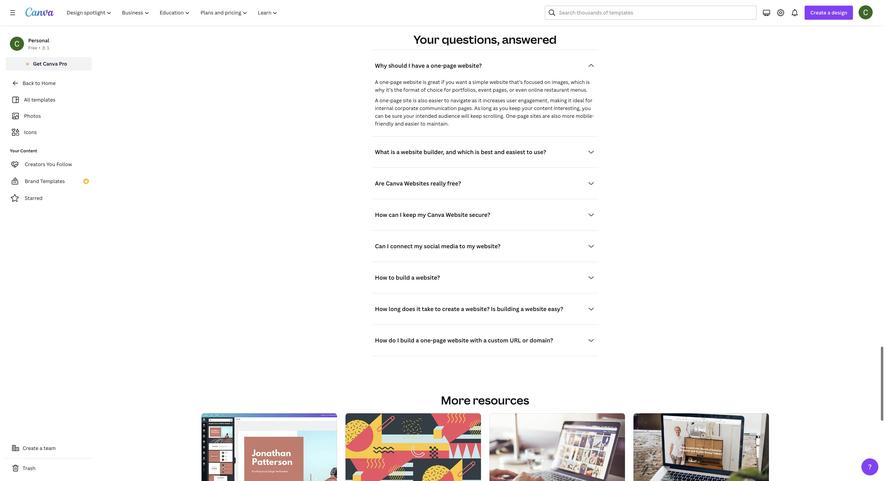 Task type: locate. For each thing, give the bounding box(es) containing it.
0 vertical spatial your
[[522, 105, 533, 112]]

0 vertical spatial for
[[444, 87, 451, 93]]

1 horizontal spatial your
[[414, 32, 440, 47]]

1 vertical spatial or
[[523, 337, 529, 345]]

create a team button
[[6, 442, 92, 456]]

for down if at top
[[444, 87, 451, 93]]

one- inside a one-page website is great if you want a simple website that's focused on images, which is why it's the format of choice for portfolios, event pages, or even online restaurant menus.
[[380, 79, 391, 85]]

website
[[446, 211, 468, 219]]

build down connect
[[396, 274, 410, 282]]

and right best
[[494, 148, 505, 156]]

1 horizontal spatial as
[[493, 105, 498, 112]]

easier down intended
[[405, 120, 419, 127]]

is right site
[[413, 97, 417, 104]]

1 vertical spatial your
[[10, 148, 19, 154]]

a inside a one-page site is also easier to navigate as it increases user engagement, making it ideal for internal corporate communication pages. as long as you keep your content interesting, you can be sure your intended audience will keep scrolling. one-page sites are also more mobile- friendly and easier to maintain.
[[375, 97, 378, 104]]

can left be
[[375, 113, 384, 119]]

0 horizontal spatial your
[[10, 148, 19, 154]]

or down that's
[[509, 87, 515, 93]]

you
[[446, 79, 455, 85], [499, 105, 508, 112], [582, 105, 591, 112]]

0 vertical spatial easier
[[429, 97, 443, 104]]

you right if at top
[[446, 79, 455, 85]]

0 horizontal spatial create
[[23, 445, 38, 452]]

more resources
[[441, 393, 529, 408]]

i right can
[[387, 243, 389, 250]]

2 horizontal spatial canva
[[428, 211, 445, 219]]

easier up communication
[[429, 97, 443, 104]]

0 vertical spatial long
[[482, 105, 492, 112]]

0 horizontal spatial your
[[404, 113, 415, 119]]

a right create
[[461, 305, 464, 313]]

restaurant
[[545, 87, 569, 93]]

0 vertical spatial which
[[571, 79, 585, 85]]

keep down user
[[510, 105, 521, 112]]

custom
[[488, 337, 509, 345]]

a right the do
[[416, 337, 419, 345]]

for right ideal
[[586, 97, 593, 104]]

mobile-
[[576, 113, 594, 119]]

1 horizontal spatial for
[[586, 97, 593, 104]]

your questions, answered
[[414, 32, 557, 47]]

can inside dropdown button
[[389, 211, 399, 219]]

0 vertical spatial build
[[396, 274, 410, 282]]

1
[[47, 45, 49, 51]]

to right take
[[435, 305, 441, 313]]

starred link
[[6, 191, 92, 205]]

1 how from the top
[[375, 211, 388, 219]]

how down can
[[375, 274, 388, 282]]

website left the builder,
[[401, 148, 422, 156]]

also
[[418, 97, 428, 104], [551, 113, 561, 119]]

templates
[[31, 96, 55, 103]]

more
[[441, 393, 471, 408]]

1 horizontal spatial and
[[446, 148, 456, 156]]

canva left website
[[428, 211, 445, 219]]

personal
[[28, 37, 49, 44]]

resources
[[473, 393, 529, 408]]

1 vertical spatial easier
[[405, 120, 419, 127]]

can inside a one-page site is also easier to navigate as it increases user engagement, making it ideal for internal corporate communication pages. as long as you keep your content interesting, you can be sure your intended audience will keep scrolling. one-page sites are also more mobile- friendly and easier to maintain.
[[375, 113, 384, 119]]

it
[[478, 97, 482, 104], [568, 97, 572, 104], [417, 305, 421, 313]]

design
[[832, 9, 848, 16]]

a up why
[[375, 79, 378, 85]]

page down create
[[433, 337, 446, 345]]

navigate
[[451, 97, 471, 104]]

a
[[375, 79, 378, 85], [375, 97, 378, 104]]

0 horizontal spatial or
[[509, 87, 515, 93]]

how left the do
[[375, 337, 388, 345]]

photos
[[24, 113, 41, 119]]

create inside button
[[23, 445, 38, 452]]

canva inside button
[[43, 60, 58, 67]]

0 vertical spatial your
[[414, 32, 440, 47]]

0 horizontal spatial for
[[444, 87, 451, 93]]

0 horizontal spatial you
[[446, 79, 455, 85]]

0 vertical spatial as
[[472, 97, 477, 104]]

as
[[472, 97, 477, 104], [493, 105, 498, 112]]

0 vertical spatial keep
[[510, 105, 521, 112]]

long right the as at the right
[[482, 105, 492, 112]]

0 horizontal spatial canva
[[43, 60, 58, 67]]

create left design
[[811, 9, 827, 16]]

1 vertical spatial a
[[375, 97, 378, 104]]

canva for are
[[386, 180, 403, 187]]

a up the internal
[[375, 97, 378, 104]]

page down the
[[391, 97, 402, 104]]

and inside a one-page site is also easier to navigate as it increases user engagement, making it ideal for internal corporate communication pages. as long as you keep your content interesting, you can be sure your intended audience will keep scrolling. one-page sites are also more mobile- friendly and easier to maintain.
[[395, 120, 404, 127]]

one- up the internal
[[380, 97, 391, 104]]

•
[[39, 45, 40, 51]]

and down sure
[[395, 120, 404, 127]]

1 vertical spatial your
[[404, 113, 415, 119]]

keep down websites
[[403, 211, 416, 219]]

brand templates link
[[6, 174, 92, 189]]

1 horizontal spatial also
[[551, 113, 561, 119]]

to right media
[[460, 243, 466, 250]]

0 vertical spatial create
[[811, 9, 827, 16]]

are
[[543, 113, 550, 119]]

how for how do i build a one-page website with a custom url or domain?
[[375, 337, 388, 345]]

your down corporate on the left top of the page
[[404, 113, 415, 119]]

0 horizontal spatial it
[[417, 305, 421, 313]]

i inside can i connect my social media to my website? dropdown button
[[387, 243, 389, 250]]

you up mobile-
[[582, 105, 591, 112]]

None search field
[[545, 6, 757, 20]]

really
[[431, 180, 446, 187]]

with
[[470, 337, 482, 345]]

1 horizontal spatial can
[[389, 211, 399, 219]]

i inside how do i build a one-page website with a custom url or domain? dropdown button
[[397, 337, 399, 345]]

which
[[571, 79, 585, 85], [458, 148, 474, 156]]

scrolling.
[[483, 113, 505, 119]]

build
[[396, 274, 410, 282], [401, 337, 415, 345]]

you up "one-"
[[499, 105, 508, 112]]

1 horizontal spatial which
[[571, 79, 585, 85]]

1 vertical spatial create
[[23, 445, 38, 452]]

2 horizontal spatial you
[[582, 105, 591, 112]]

website? left the is
[[466, 305, 490, 313]]

your left "content"
[[10, 148, 19, 154]]

2 a from the top
[[375, 97, 378, 104]]

it up interesting,
[[568, 97, 572, 104]]

1 vertical spatial for
[[586, 97, 593, 104]]

page
[[443, 62, 457, 70], [391, 79, 402, 85], [391, 97, 402, 104], [518, 113, 529, 119], [433, 337, 446, 345]]

create
[[811, 9, 827, 16], [23, 445, 38, 452]]

to down intended
[[421, 120, 426, 127]]

i inside how can i keep my canva website secure? dropdown button
[[400, 211, 402, 219]]

build right the do
[[401, 337, 415, 345]]

easy?
[[548, 305, 563, 313]]

0 horizontal spatial keep
[[403, 211, 416, 219]]

it left take
[[417, 305, 421, 313]]

my
[[418, 211, 426, 219], [414, 243, 423, 250], [467, 243, 475, 250]]

1 horizontal spatial create
[[811, 9, 827, 16]]

1 vertical spatial which
[[458, 148, 474, 156]]

0 horizontal spatial and
[[395, 120, 404, 127]]

my down are canva websites really free?
[[418, 211, 426, 219]]

websites
[[404, 180, 429, 187]]

a right have
[[426, 62, 429, 70]]

1 a from the top
[[375, 79, 378, 85]]

0 vertical spatial or
[[509, 87, 515, 93]]

is up of
[[423, 79, 427, 85]]

to up communication
[[444, 97, 449, 104]]

ideal
[[573, 97, 584, 104]]

increases
[[483, 97, 506, 104]]

your content
[[10, 148, 37, 154]]

how inside dropdown button
[[375, 305, 388, 313]]

which up menus.
[[571, 79, 585, 85]]

0 horizontal spatial which
[[458, 148, 474, 156]]

how can i keep my canva website secure? button
[[372, 208, 598, 222]]

one- up it's
[[380, 79, 391, 85]]

can i connect my social media to my website? button
[[372, 239, 598, 254]]

a for a one-page website is great if you want a simple website that's focused on images, which is why it's the format of choice for portfolios, event pages, or even online restaurant menus.
[[375, 79, 378, 85]]

i for should
[[409, 62, 410, 70]]

create left team
[[23, 445, 38, 452]]

website up the format
[[403, 79, 422, 85]]

best website color scheme examples image
[[201, 414, 337, 482]]

audience
[[438, 113, 460, 119]]

how left does
[[375, 305, 388, 313]]

1 vertical spatial long
[[389, 305, 401, 313]]

page inside a one-page website is great if you want a simple website that's focused on images, which is why it's the format of choice for portfolios, event pages, or even online restaurant menus.
[[391, 79, 402, 85]]

i inside why should i have a one-page website? dropdown button
[[409, 62, 410, 70]]

or inside how do i build a one-page website with a custom url or domain? dropdown button
[[523, 337, 529, 345]]

as down 'increases'
[[493, 105, 498, 112]]

12 website image formatting mistakes & how to fix them image
[[490, 414, 625, 482]]

is left best
[[475, 148, 480, 156]]

0 horizontal spatial also
[[418, 97, 428, 104]]

is right what
[[391, 148, 395, 156]]

content
[[20, 148, 37, 154]]

for
[[444, 87, 451, 93], [586, 97, 593, 104]]

0 vertical spatial a
[[375, 79, 378, 85]]

long left does
[[389, 305, 401, 313]]

it's
[[386, 87, 393, 93]]

a right with
[[484, 337, 487, 345]]

1 vertical spatial canva
[[386, 180, 403, 187]]

are
[[375, 180, 385, 187]]

is
[[491, 305, 496, 313]]

and
[[395, 120, 404, 127], [446, 148, 456, 156], [494, 148, 505, 156]]

icons link
[[10, 126, 88, 139]]

to right back
[[35, 80, 40, 87]]

website? up take
[[416, 274, 440, 282]]

0 vertical spatial canva
[[43, 60, 58, 67]]

i left have
[[409, 62, 410, 70]]

how long does it take to create a website? is building a website easy? button
[[372, 302, 598, 316]]

what
[[375, 148, 389, 156]]

all
[[24, 96, 30, 103]]

a
[[828, 9, 831, 16], [426, 62, 429, 70], [469, 79, 472, 85], [397, 148, 400, 156], [411, 274, 415, 282], [461, 305, 464, 313], [521, 305, 524, 313], [416, 337, 419, 345], [484, 337, 487, 345], [40, 445, 42, 452]]

can up connect
[[389, 211, 399, 219]]

how do i build a one-page website with a custom url or domain?
[[375, 337, 553, 345]]

i right the do
[[397, 337, 399, 345]]

4 how from the top
[[375, 337, 388, 345]]

which left best
[[458, 148, 474, 156]]

i up connect
[[400, 211, 402, 219]]

0 horizontal spatial easier
[[405, 120, 419, 127]]

my left social
[[414, 243, 423, 250]]

website
[[403, 79, 422, 85], [490, 79, 508, 85], [401, 148, 422, 156], [525, 305, 547, 313], [448, 337, 469, 345]]

canva right are
[[386, 180, 403, 187]]

a for a one-page site is also easier to navigate as it increases user engagement, making it ideal for internal corporate communication pages. as long as you keep your content interesting, you can be sure your intended audience will keep scrolling. one-page sites are also more mobile- friendly and easier to maintain.
[[375, 97, 378, 104]]

0 vertical spatial can
[[375, 113, 384, 119]]

create inside dropdown button
[[811, 9, 827, 16]]

it up the as at the right
[[478, 97, 482, 104]]

for inside a one-page website is great if you want a simple website that's focused on images, which is why it's the format of choice for portfolios, event pages, or even online restaurant menus.
[[444, 87, 451, 93]]

why should i have a one-page website? button
[[372, 59, 598, 73]]

how up can
[[375, 211, 388, 219]]

what is a website builder, and which is best and easiest to use? button
[[372, 145, 598, 159]]

your
[[414, 32, 440, 47], [10, 148, 19, 154]]

30 websites with beautifully patterned backgrounds image
[[345, 414, 481, 482]]

interesting,
[[554, 105, 581, 112]]

page left 'sites'
[[518, 113, 529, 119]]

a right building
[[521, 305, 524, 313]]

your
[[522, 105, 533, 112], [404, 113, 415, 119]]

1 horizontal spatial or
[[523, 337, 529, 345]]

i
[[409, 62, 410, 70], [400, 211, 402, 219], [387, 243, 389, 250], [397, 337, 399, 345]]

for inside a one-page site is also easier to navigate as it increases user engagement, making it ideal for internal corporate communication pages. as long as you keep your content interesting, you can be sure your intended audience will keep scrolling. one-page sites are also more mobile- friendly and easier to maintain.
[[586, 97, 593, 104]]

website up pages,
[[490, 79, 508, 85]]

a inside a one-page website is great if you want a simple website that's focused on images, which is why it's the format of choice for portfolios, event pages, or even online restaurant menus.
[[375, 79, 378, 85]]

also down of
[[418, 97, 428, 104]]

2 horizontal spatial it
[[568, 97, 572, 104]]

as up the as at the right
[[472, 97, 477, 104]]

a right want
[[469, 79, 472, 85]]

1 horizontal spatial keep
[[471, 113, 482, 119]]

back
[[23, 80, 34, 87]]

1 horizontal spatial canva
[[386, 180, 403, 187]]

and right the builder,
[[446, 148, 456, 156]]

also right are
[[551, 113, 561, 119]]

1 horizontal spatial long
[[482, 105, 492, 112]]

3 how from the top
[[375, 305, 388, 313]]

a left design
[[828, 9, 831, 16]]

website left easy?
[[525, 305, 547, 313]]

or right url
[[523, 337, 529, 345]]

your down engagement,
[[522, 105, 533, 112]]

1 vertical spatial can
[[389, 211, 399, 219]]

online
[[529, 87, 543, 93]]

2 vertical spatial keep
[[403, 211, 416, 219]]

the
[[394, 87, 402, 93]]

how
[[375, 211, 388, 219], [375, 274, 388, 282], [375, 305, 388, 313], [375, 337, 388, 345]]

0 horizontal spatial long
[[389, 305, 401, 313]]

why
[[375, 87, 385, 93]]

your up 'why should i have a one-page website?'
[[414, 32, 440, 47]]

keep down the as at the right
[[471, 113, 482, 119]]

user
[[507, 97, 517, 104]]

a left team
[[40, 445, 42, 452]]

page up the
[[391, 79, 402, 85]]

2 horizontal spatial keep
[[510, 105, 521, 112]]

1 vertical spatial keep
[[471, 113, 482, 119]]

1 vertical spatial as
[[493, 105, 498, 112]]

take
[[422, 305, 434, 313]]

how for how long does it take to create a website? is building a website easy?
[[375, 305, 388, 313]]

create a team
[[23, 445, 56, 452]]

0 horizontal spatial can
[[375, 113, 384, 119]]

canva left pro
[[43, 60, 58, 67]]

2 how from the top
[[375, 274, 388, 282]]

canva
[[43, 60, 58, 67], [386, 180, 403, 187], [428, 211, 445, 219]]

i for do
[[397, 337, 399, 345]]



Task type: describe. For each thing, give the bounding box(es) containing it.
creators
[[25, 161, 45, 168]]

page up if at top
[[443, 62, 457, 70]]

want
[[456, 79, 468, 85]]

follow
[[56, 161, 72, 168]]

of
[[421, 87, 426, 93]]

2 vertical spatial canva
[[428, 211, 445, 219]]

all templates link
[[10, 93, 88, 107]]

long inside dropdown button
[[389, 305, 401, 313]]

you inside a one-page website is great if you want a simple website that's focused on images, which is why it's the format of choice for portfolios, event pages, or even online restaurant menus.
[[446, 79, 455, 85]]

1 horizontal spatial easier
[[429, 97, 443, 104]]

create for create a design
[[811, 9, 827, 16]]

brand templates
[[25, 178, 65, 185]]

how to build a website? button
[[372, 271, 598, 285]]

to inside dropdown button
[[435, 305, 441, 313]]

url
[[510, 337, 521, 345]]

free?
[[447, 180, 461, 187]]

engagement,
[[518, 97, 549, 104]]

simple
[[473, 79, 488, 85]]

questions,
[[442, 32, 500, 47]]

do
[[389, 337, 396, 345]]

easiest
[[506, 148, 526, 156]]

sure
[[392, 113, 402, 119]]

one- down take
[[420, 337, 433, 345]]

one- up the great
[[431, 62, 443, 70]]

format
[[404, 87, 420, 93]]

making
[[550, 97, 567, 104]]

creators you follow link
[[6, 157, 92, 172]]

back to home
[[23, 80, 56, 87]]

one- inside a one-page site is also easier to navigate as it increases user engagement, making it ideal for internal corporate communication pages. as long as you keep your content interesting, you can be sure your intended audience will keep scrolling. one-page sites are also more mobile- friendly and easier to maintain.
[[380, 97, 391, 104]]

friendly
[[375, 120, 394, 127]]

communication
[[420, 105, 457, 112]]

get canva pro
[[33, 60, 67, 67]]

corporate
[[395, 105, 419, 112]]

free
[[28, 45, 37, 51]]

icons
[[24, 129, 37, 136]]

website left with
[[448, 337, 469, 345]]

connect
[[390, 243, 413, 250]]

be
[[385, 113, 391, 119]]

does
[[402, 305, 415, 313]]

trash
[[23, 465, 36, 472]]

create a design
[[811, 9, 848, 16]]

to down connect
[[389, 274, 395, 282]]

creators you follow
[[25, 161, 72, 168]]

free •
[[28, 45, 40, 51]]

to left use?
[[527, 148, 533, 156]]

a inside a one-page website is great if you want a simple website that's focused on images, which is why it's the format of choice for portfolios, event pages, or even online restaurant menus.
[[469, 79, 472, 85]]

intended
[[416, 113, 437, 119]]

content
[[534, 105, 553, 112]]

are canva websites really free?
[[375, 180, 461, 187]]

use?
[[534, 148, 546, 156]]

or inside a one-page website is great if you want a simple website that's focused on images, which is why it's the format of choice for portfolios, event pages, or even online restaurant menus.
[[509, 87, 515, 93]]

1 vertical spatial build
[[401, 337, 415, 345]]

team
[[44, 445, 56, 452]]

a one-page site is also easier to navigate as it increases user engagement, making it ideal for internal corporate communication pages. as long as you keep your content interesting, you can be sure your intended audience will keep scrolling. one-page sites are also more mobile- friendly and easier to maintain.
[[375, 97, 594, 127]]

why
[[375, 62, 387, 70]]

how for how can i keep my canva website secure?
[[375, 211, 388, 219]]

trash link
[[6, 462, 92, 476]]

a inside button
[[40, 445, 42, 452]]

choice
[[427, 87, 443, 93]]

keep inside how can i keep my canva website secure? dropdown button
[[403, 211, 416, 219]]

portfolios,
[[452, 87, 477, 93]]

the best professional fonts to use for your website image
[[634, 414, 769, 482]]

what is a website builder, and which is best and easiest to use?
[[375, 148, 546, 156]]

Search search field
[[559, 6, 753, 19]]

my right media
[[467, 243, 475, 250]]

great
[[428, 79, 440, 85]]

can i connect my social media to my website?
[[375, 243, 501, 250]]

how for how to build a website?
[[375, 274, 388, 282]]

create for create a team
[[23, 445, 38, 452]]

how can i keep my canva website secure?
[[375, 211, 490, 219]]

images,
[[552, 79, 570, 85]]

it inside dropdown button
[[417, 305, 421, 313]]

1 horizontal spatial it
[[478, 97, 482, 104]]

how to build a website?
[[375, 274, 440, 282]]

all templates
[[24, 96, 55, 103]]

templates
[[40, 178, 65, 185]]

event
[[478, 87, 492, 93]]

website inside dropdown button
[[525, 305, 547, 313]]

more
[[562, 113, 575, 119]]

top level navigation element
[[62, 6, 284, 20]]

2 horizontal spatial and
[[494, 148, 505, 156]]

1 horizontal spatial you
[[499, 105, 508, 112]]

website? inside dropdown button
[[466, 305, 490, 313]]

a right what
[[397, 148, 400, 156]]

which inside dropdown button
[[458, 148, 474, 156]]

0 horizontal spatial as
[[472, 97, 477, 104]]

create a design button
[[805, 6, 853, 20]]

get canva pro button
[[6, 57, 92, 71]]

starred
[[25, 195, 43, 202]]

that's
[[509, 79, 523, 85]]

canva for get
[[43, 60, 58, 67]]

are canva websites really free? button
[[372, 177, 598, 191]]

building
[[497, 305, 520, 313]]

i for can
[[400, 211, 402, 219]]

long inside a one-page site is also easier to navigate as it increases user engagement, making it ideal for internal corporate communication pages. as long as you keep your content interesting, you can be sure your intended audience will keep scrolling. one-page sites are also more mobile- friendly and easier to maintain.
[[482, 105, 492, 112]]

is inside a one-page site is also easier to navigate as it increases user engagement, making it ideal for internal corporate communication pages. as long as you keep your content interesting, you can be sure your intended audience will keep scrolling. one-page sites are also more mobile- friendly and easier to maintain.
[[413, 97, 417, 104]]

0 vertical spatial also
[[418, 97, 428, 104]]

how long does it take to create a website? is building a website easy?
[[375, 305, 563, 313]]

can
[[375, 243, 386, 250]]

which inside a one-page website is great if you want a simple website that's focused on images, which is why it's the format of choice for portfolios, event pages, or even online restaurant menus.
[[571, 79, 585, 85]]

pro
[[59, 60, 67, 67]]

1 horizontal spatial your
[[522, 105, 533, 112]]

internal
[[375, 105, 394, 112]]

is up menus.
[[586, 79, 590, 85]]

1 vertical spatial also
[[551, 113, 561, 119]]

media
[[441, 243, 458, 250]]

back to home link
[[6, 76, 92, 90]]

best
[[481, 148, 493, 156]]

website? up want
[[458, 62, 482, 70]]

brand
[[25, 178, 39, 185]]

why should i have a one-page website?
[[375, 62, 482, 70]]

website? up how to build a website? dropdown button at the bottom
[[477, 243, 501, 250]]

one-
[[506, 113, 518, 119]]

create
[[442, 305, 460, 313]]

your for your content
[[10, 148, 19, 154]]

how do i build a one-page website with a custom url or domain? button
[[372, 334, 598, 348]]

you
[[47, 161, 55, 168]]

pages,
[[493, 87, 508, 93]]

christina overa image
[[859, 5, 873, 19]]

domain?
[[530, 337, 553, 345]]

your for your questions, answered
[[414, 32, 440, 47]]

answered
[[502, 32, 557, 47]]

builder,
[[424, 148, 445, 156]]

a up does
[[411, 274, 415, 282]]



Task type: vqa. For each thing, say whether or not it's contained in the screenshot.
Edit a copy of the Green and Orange Minimalist Illustrated Farm Fresh Eggs LinkedIn Post template image
no



